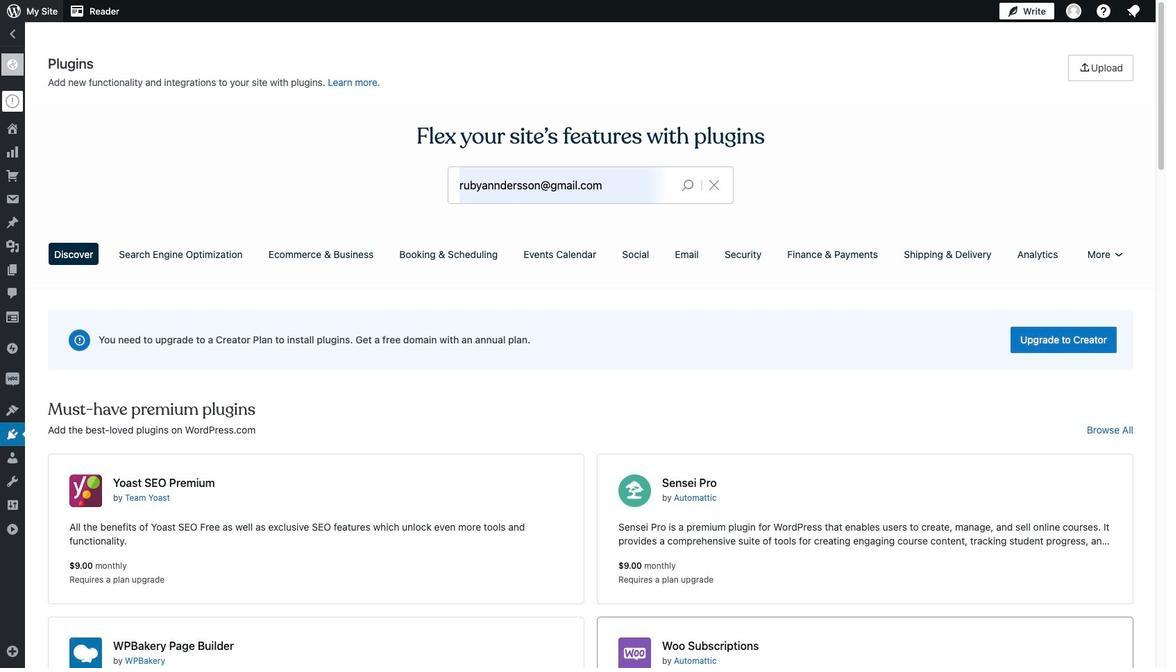 Task type: describe. For each thing, give the bounding box(es) containing it.
open search image
[[671, 176, 706, 195]]

2 img image from the top
[[6, 373, 19, 387]]



Task type: locate. For each thing, give the bounding box(es) containing it.
Search search field
[[460, 167, 671, 204]]

main content
[[43, 55, 1139, 669]]

0 vertical spatial img image
[[6, 342, 19, 356]]

1 img image from the top
[[6, 342, 19, 356]]

img image
[[6, 342, 19, 356], [6, 373, 19, 387]]

plugin icon image
[[69, 475, 102, 508], [619, 475, 652, 508], [69, 638, 102, 669], [619, 638, 652, 669]]

1 vertical spatial img image
[[6, 373, 19, 387]]

None search field
[[449, 167, 734, 204]]

close search image
[[697, 177, 732, 194]]

my profile image
[[1067, 3, 1082, 19]]

manage your notifications image
[[1126, 3, 1143, 19]]

help image
[[1096, 3, 1113, 19]]



Task type: vqa. For each thing, say whether or not it's contained in the screenshot.
img
yes



